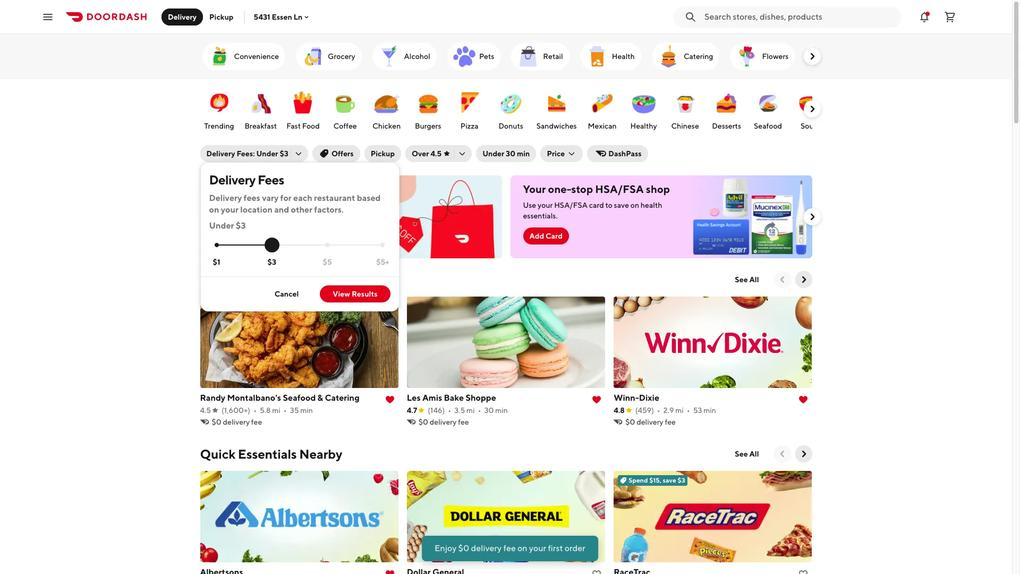 Task type: vqa. For each thing, say whether or not it's contained in the screenshot.
Grocery at the top of page
yes



Task type: describe. For each thing, give the bounding box(es) containing it.
1 horizontal spatial hsa/fsa
[[596, 183, 644, 195]]

min for winn-dixie
[[704, 406, 717, 415]]

ln
[[294, 12, 303, 21]]

0 horizontal spatial pickup
[[209, 12, 234, 21]]

health
[[612, 52, 635, 61]]

fee for winn-dixie
[[665, 418, 676, 426]]

chinese
[[672, 122, 699, 130]]

2 vertical spatial $5
[[265, 302, 273, 310]]

essentials.
[[523, 212, 558, 220]]

see for quick essentials nearby
[[735, 450, 748, 458]]

$​0 delivery fee for dixie
[[626, 418, 676, 426]]

2.9
[[664, 406, 674, 415]]

first inside enjoy a $0 delivery fee on your first order.
[[213, 196, 233, 208]]

&
[[318, 393, 323, 403]]

dashpass button
[[588, 145, 648, 162]]

open menu image
[[41, 10, 54, 23]]

delivery button
[[162, 8, 203, 25]]

flowers link
[[731, 43, 795, 70]]

0 vertical spatial pickup button
[[203, 8, 240, 25]]

spend $15, save $3
[[629, 476, 686, 484]]

retail image
[[516, 44, 541, 69]]

0 horizontal spatial seafood
[[283, 393, 316, 403]]

essentials
[[238, 447, 297, 461]]

1 vertical spatial next button of carousel image
[[799, 274, 809, 285]]

and
[[274, 205, 289, 215]]

order.
[[235, 196, 264, 208]]

card
[[546, 232, 563, 240]]

subtotal
[[223, 214, 251, 222]]

delivery fees
[[209, 172, 284, 187]]

shoppe
[[466, 393, 496, 403]]

for
[[280, 193, 292, 203]]

card
[[589, 201, 604, 209]]

view
[[333, 290, 350, 298]]

delivery fees vary for each restaurant based on your location and other factors.
[[209, 193, 381, 215]]

$3 up fees
[[280, 149, 289, 158]]

over
[[412, 149, 429, 158]]

1 vertical spatial pickup button
[[364, 145, 401, 162]]

0 vertical spatial catering
[[684, 52, 714, 61]]

over 4.5
[[412, 149, 442, 158]]

stop
[[572, 183, 593, 195]]

convenience image
[[207, 44, 232, 69]]

delivery for delivery fees
[[209, 172, 256, 187]]

$1 stars and over image
[[214, 243, 219, 247]]

health
[[641, 201, 663, 209]]

dixie
[[639, 393, 660, 403]]

randy
[[200, 393, 225, 403]]

5 • from the left
[[658, 406, 661, 415]]

based
[[357, 193, 381, 203]]

$35,
[[236, 302, 249, 310]]

beauty image
[[810, 44, 836, 69]]

essen
[[272, 12, 292, 21]]

fee inside enjoy a $0 delivery fee on your first order.
[[309, 183, 325, 195]]

under 30 min button
[[476, 145, 537, 162]]

$5 stars and over image
[[325, 243, 330, 247]]

sandwiches
[[537, 122, 577, 130]]

enjoy $0 delivery fee on your first order
[[435, 543, 586, 553]]

• 5.8 mi • 35 min
[[254, 406, 313, 415]]

see all for saved stores
[[735, 275, 759, 284]]

fees:
[[237, 149, 255, 158]]

1 vertical spatial catering
[[325, 393, 360, 403]]

view results
[[333, 290, 378, 298]]

under for under $3
[[209, 221, 234, 231]]

under 30 min
[[483, 149, 530, 158]]

a
[[243, 183, 249, 195]]

alcohol link
[[372, 43, 437, 70]]

quick essentials nearby
[[200, 447, 343, 461]]

fee for randy montalbano's seafood & catering
[[251, 418, 262, 426]]

save inside use your hsa/fsa card to save on health essentials.
[[614, 201, 629, 209]]

$15,
[[650, 476, 662, 484]]

$1
[[213, 258, 220, 266]]

1 horizontal spatial $0
[[458, 543, 470, 553]]

quick
[[200, 447, 236, 461]]

flowers
[[762, 52, 789, 61]]

$​0 delivery fee for montalbano's
[[212, 418, 262, 426]]

min for les amis bake shoppe
[[496, 406, 508, 415]]

$​0 delivery fee for amis
[[419, 418, 469, 426]]

price button
[[541, 145, 583, 162]]

delivery for les
[[430, 418, 457, 426]]

delivery inside enjoy a $0 delivery fee on your first order.
[[267, 183, 307, 195]]

montalbano's
[[227, 393, 281, 403]]

5431 essen ln
[[254, 12, 303, 21]]

add card
[[530, 232, 563, 240]]

each
[[293, 193, 312, 203]]

results
[[352, 290, 378, 298]]

Store search: begin typing to search for stores available on DoorDash text field
[[705, 11, 895, 23]]

5431 essen ln button
[[254, 12, 311, 21]]

• 2.9 mi • 53 min
[[658, 406, 717, 415]]

fees
[[244, 193, 260, 203]]

notification bell image
[[919, 10, 931, 23]]

0 items, open order cart image
[[944, 10, 957, 23]]

$3 up stores
[[268, 258, 276, 266]]

(459)
[[636, 406, 654, 415]]

3 • from the left
[[448, 406, 451, 415]]

1 horizontal spatial under
[[256, 149, 278, 158]]

convenience link
[[202, 43, 285, 70]]

1 horizontal spatial seafood
[[754, 122, 783, 130]]

under for under 30 min
[[483, 149, 505, 158]]

delivery fees: under $3
[[207, 149, 289, 158]]

(1,600+)
[[222, 406, 250, 415]]

$5 for $5
[[323, 258, 332, 266]]

delivery for delivery
[[168, 12, 197, 21]]

les amis bake shoppe
[[407, 393, 496, 403]]

desserts
[[712, 122, 742, 130]]

$5 subtotal minimum required.
[[213, 214, 316, 222]]

soup
[[801, 122, 819, 130]]

5431
[[254, 12, 270, 21]]

grocery image
[[300, 44, 326, 69]]

mi for seafood
[[272, 406, 281, 415]]

healthy
[[631, 122, 657, 130]]

required.
[[286, 214, 316, 222]]

your
[[523, 183, 546, 195]]

previous button of carousel image for quick essentials nearby
[[777, 449, 788, 459]]

bake
[[444, 393, 464, 403]]

see all link for quick essentials nearby
[[729, 445, 766, 462]]

2 vertical spatial next button of carousel image
[[799, 449, 809, 459]]

on inside enjoy a $0 delivery fee on your first order.
[[327, 183, 340, 195]]

under $3
[[209, 221, 246, 231]]

4.5 inside button
[[431, 149, 442, 158]]

delivery for winn-
[[637, 418, 664, 426]]

35
[[290, 406, 299, 415]]

use your hsa/fsa card to save on health essentials.
[[523, 201, 663, 220]]

spend for spend $15, save $3
[[629, 476, 648, 484]]

health link
[[580, 43, 642, 70]]

factors.
[[314, 205, 344, 215]]



Task type: locate. For each thing, give the bounding box(es) containing it.
fast
[[287, 122, 301, 130]]

0 vertical spatial pickup
[[209, 12, 234, 21]]

see
[[735, 275, 748, 284], [735, 450, 748, 458]]

0 horizontal spatial first
[[213, 196, 233, 208]]

use
[[523, 201, 536, 209]]

$​0 delivery fee down (459)
[[626, 418, 676, 426]]

1 horizontal spatial $​0 delivery fee
[[419, 418, 469, 426]]

$​0 delivery fee
[[212, 418, 262, 426], [419, 418, 469, 426], [626, 418, 676, 426]]

1 horizontal spatial 4.5
[[431, 149, 442, 158]]

0 horizontal spatial mi
[[272, 406, 281, 415]]

see all link
[[729, 271, 766, 288], [729, 445, 766, 462]]

spend left $15,
[[629, 476, 648, 484]]

4.5 right over
[[431, 149, 442, 158]]

1 all from the top
[[750, 275, 759, 284]]

$​0 down "(146)"
[[419, 418, 428, 426]]

0 vertical spatial next button of carousel image
[[807, 104, 818, 114]]

1 horizontal spatial spend
[[629, 476, 648, 484]]

mi
[[272, 406, 281, 415], [467, 406, 475, 415], [676, 406, 684, 415]]

your one-stop hsa/fsa shop
[[523, 183, 670, 195]]

1 vertical spatial see all
[[735, 450, 759, 458]]

see all link for saved stores
[[729, 271, 766, 288]]

save right to
[[614, 201, 629, 209]]

0 horizontal spatial hsa/fsa
[[555, 201, 588, 209]]

• left 3.5
[[448, 406, 451, 415]]

hsa/fsa up to
[[596, 183, 644, 195]]

1 vertical spatial next button of carousel image
[[807, 212, 818, 222]]

3 mi from the left
[[676, 406, 684, 415]]

save
[[614, 201, 629, 209], [250, 302, 264, 310], [663, 476, 677, 484]]

save for spend $15, save $3
[[663, 476, 677, 484]]

$0
[[251, 183, 265, 195], [458, 543, 470, 553]]

spend $35, save $5
[[215, 302, 273, 310]]

your up under $3
[[221, 205, 239, 215]]

3 $​0 delivery fee from the left
[[626, 418, 676, 426]]

previous button of carousel image for saved stores
[[777, 274, 788, 285]]

order
[[565, 543, 586, 553]]

0 vertical spatial next button of carousel image
[[807, 51, 818, 62]]

on left the order
[[518, 543, 528, 553]]

1 vertical spatial $5
[[323, 258, 332, 266]]

0 horizontal spatial catering
[[325, 393, 360, 403]]

1 • from the left
[[254, 406, 257, 415]]

shop
[[646, 183, 670, 195]]

0 horizontal spatial $0
[[251, 183, 265, 195]]

nearby
[[299, 447, 343, 461]]

delivery for randy
[[223, 418, 250, 426]]

health image
[[585, 44, 610, 69]]

1 see all from the top
[[735, 275, 759, 284]]

1 vertical spatial pickup
[[371, 149, 395, 158]]

1 $​0 delivery fee from the left
[[212, 418, 262, 426]]

0 vertical spatial 4.5
[[431, 149, 442, 158]]

0 vertical spatial seafood
[[754, 122, 783, 130]]

0 vertical spatial see all
[[735, 275, 759, 284]]

mi right 3.5
[[467, 406, 475, 415]]

1 vertical spatial seafood
[[283, 393, 316, 403]]

hsa/fsa inside use your hsa/fsa card to save on health essentials.
[[555, 201, 588, 209]]

chicken
[[373, 122, 401, 130]]

0 vertical spatial enjoy
[[213, 183, 241, 195]]

$5+
[[377, 258, 389, 266]]

convenience
[[234, 52, 279, 61]]

save for spend $35, save $5
[[250, 302, 264, 310]]

your left the order
[[529, 543, 547, 553]]

other
[[291, 205, 313, 215]]

grocery link
[[296, 43, 362, 70]]

alcohol
[[404, 52, 431, 61]]

add
[[530, 232, 544, 240]]

learn more
[[219, 234, 259, 242]]

$3 up learn more
[[236, 221, 246, 231]]

catering right catering image
[[684, 52, 714, 61]]

2 • from the left
[[284, 406, 287, 415]]

donuts
[[499, 122, 524, 130]]

dashpass
[[609, 149, 642, 158]]

0 vertical spatial save
[[614, 201, 629, 209]]

4.5 down randy
[[200, 406, 211, 415]]

$5 for $5 subtotal minimum required.
[[213, 214, 222, 222]]

pets image
[[452, 44, 477, 69]]

spend for spend $35, save $5
[[215, 302, 234, 310]]

0 horizontal spatial save
[[250, 302, 264, 310]]

your up essentials. in the right of the page
[[538, 201, 553, 209]]

1 horizontal spatial save
[[614, 201, 629, 209]]

next button of carousel image
[[807, 104, 818, 114], [807, 212, 818, 222], [799, 449, 809, 459]]

alcohol image
[[377, 44, 402, 69]]

1 horizontal spatial first
[[548, 543, 563, 553]]

pickup button down chicken
[[364, 145, 401, 162]]

0 vertical spatial first
[[213, 196, 233, 208]]

4.7
[[407, 406, 417, 415]]

quick essentials nearby link
[[200, 445, 343, 462]]

0 horizontal spatial $​0
[[212, 418, 222, 426]]

seafood up 35
[[283, 393, 316, 403]]

0 vertical spatial spend
[[215, 302, 234, 310]]

2 horizontal spatial mi
[[676, 406, 684, 415]]

$0 inside enjoy a $0 delivery fee on your first order.
[[251, 183, 265, 195]]

0 horizontal spatial $​0 delivery fee
[[212, 418, 262, 426]]

• left 35
[[284, 406, 287, 415]]

0 horizontal spatial spend
[[215, 302, 234, 310]]

delivery inside "delivery fees vary for each restaurant based on your location and other factors."
[[209, 193, 242, 203]]

location
[[240, 205, 273, 215]]

2 horizontal spatial $​0 delivery fee
[[626, 418, 676, 426]]

4.8
[[614, 406, 625, 415]]

pickup down chicken
[[371, 149, 395, 158]]

grocery
[[328, 52, 355, 61]]

pickup
[[209, 12, 234, 21], [371, 149, 395, 158]]

0 vertical spatial $0
[[251, 183, 265, 195]]

$5 left subtotal
[[213, 214, 222, 222]]

1 previous button of carousel image from the top
[[777, 274, 788, 285]]

mi right 5.8
[[272, 406, 281, 415]]

over 4.5 button
[[406, 145, 472, 162]]

your inside enjoy a $0 delivery fee on your first order.
[[342, 183, 364, 195]]

2 see from the top
[[735, 450, 748, 458]]

on
[[327, 183, 340, 195], [631, 201, 640, 209], [209, 205, 219, 215], [518, 543, 528, 553]]

see all
[[735, 275, 759, 284], [735, 450, 759, 458]]

your inside "delivery fees vary for each restaurant based on your location and other factors."
[[221, 205, 239, 215]]

1 vertical spatial all
[[750, 450, 759, 458]]

your up factors.
[[342, 183, 364, 195]]

under up learn
[[209, 221, 234, 231]]

1 see all link from the top
[[729, 271, 766, 288]]

flowers image
[[735, 44, 760, 69]]

hsa/fsa
[[596, 183, 644, 195], [555, 201, 588, 209]]

add card button
[[523, 228, 569, 245]]

$5 down $5 stars and over image
[[323, 258, 332, 266]]

food
[[302, 122, 320, 130]]

min right 53
[[704, 406, 717, 415]]

delivery for delivery fees: under $3
[[207, 149, 235, 158]]

(146)
[[428, 406, 445, 415]]

$​0
[[212, 418, 222, 426], [419, 418, 428, 426], [626, 418, 635, 426]]

2 see all from the top
[[735, 450, 759, 458]]

$5+ stars and over image
[[381, 243, 385, 247]]

next button of carousel image
[[807, 51, 818, 62], [799, 274, 809, 285]]

0 vertical spatial 30
[[506, 149, 516, 158]]

1 vertical spatial spend
[[629, 476, 648, 484]]

coffee
[[334, 122, 357, 130]]

saved stores
[[200, 272, 276, 287]]

2 horizontal spatial save
[[663, 476, 677, 484]]

mi for bake
[[467, 406, 475, 415]]

$​0 down randy
[[212, 418, 222, 426]]

0 horizontal spatial under
[[209, 221, 234, 231]]

save right $35,
[[250, 302, 264, 310]]

2 see all link from the top
[[729, 445, 766, 462]]

0 horizontal spatial enjoy
[[213, 183, 241, 195]]

enjoy a $0 delivery fee on your first order.
[[213, 183, 364, 208]]

• left 5.8
[[254, 406, 257, 415]]

1 mi from the left
[[272, 406, 281, 415]]

randy montalbano's seafood & catering
[[200, 393, 360, 403]]

4 • from the left
[[478, 406, 481, 415]]

1 horizontal spatial pickup button
[[364, 145, 401, 162]]

amis
[[423, 393, 442, 403]]

2 all from the top
[[750, 450, 759, 458]]

1 horizontal spatial pickup
[[371, 149, 395, 158]]

53
[[694, 406, 702, 415]]

2 vertical spatial save
[[663, 476, 677, 484]]

on up under $3
[[209, 205, 219, 215]]

2 horizontal spatial $5
[[323, 258, 332, 266]]

all for saved stores
[[750, 275, 759, 284]]

under inside button
[[483, 149, 505, 158]]

under right fees:
[[256, 149, 278, 158]]

0 vertical spatial hsa/fsa
[[596, 183, 644, 195]]

minimum
[[253, 214, 284, 222]]

under down donuts
[[483, 149, 505, 158]]

0 vertical spatial all
[[750, 275, 759, 284]]

3 $​0 from the left
[[626, 418, 635, 426]]

on left the health
[[631, 201, 640, 209]]

fee for les amis bake shoppe
[[458, 418, 469, 426]]

all
[[750, 275, 759, 284], [750, 450, 759, 458]]

offers
[[332, 149, 354, 158]]

see for saved stores
[[735, 275, 748, 284]]

cancel
[[275, 290, 299, 298]]

0 vertical spatial see
[[735, 275, 748, 284]]

0 vertical spatial see all link
[[729, 271, 766, 288]]

see all for quick essentials nearby
[[735, 450, 759, 458]]

restaurant
[[314, 193, 355, 203]]

4.5
[[431, 149, 442, 158], [200, 406, 211, 415]]

$​0 down winn-
[[626, 418, 635, 426]]

trending
[[204, 122, 234, 130]]

1 vertical spatial enjoy
[[435, 543, 457, 553]]

catering
[[684, 52, 714, 61], [325, 393, 360, 403]]

1 $​0 from the left
[[212, 418, 222, 426]]

$3 right $15,
[[678, 476, 686, 484]]

1 horizontal spatial $5
[[265, 302, 273, 310]]

1 horizontal spatial $​0
[[419, 418, 428, 426]]

0 vertical spatial previous button of carousel image
[[777, 274, 788, 285]]

delivery for delivery fees vary for each restaurant based on your location and other factors.
[[209, 193, 242, 203]]

fee
[[309, 183, 325, 195], [251, 418, 262, 426], [458, 418, 469, 426], [665, 418, 676, 426], [504, 543, 516, 553]]

0 horizontal spatial 30
[[485, 406, 494, 415]]

$​0 delivery fee down (1,600+)
[[212, 418, 262, 426]]

$​0 delivery fee down "(146)"
[[419, 418, 469, 426]]

$​0 for randy
[[212, 418, 222, 426]]

1 horizontal spatial catering
[[684, 52, 714, 61]]

min right 35
[[301, 406, 313, 415]]

2 horizontal spatial $​0
[[626, 418, 635, 426]]

one-
[[548, 183, 572, 195]]

your
[[342, 183, 364, 195], [538, 201, 553, 209], [221, 205, 239, 215], [529, 543, 547, 553]]

min down shoppe
[[496, 406, 508, 415]]

pets link
[[448, 43, 501, 70]]

0 horizontal spatial 4.5
[[200, 406, 211, 415]]

30
[[506, 149, 516, 158], [485, 406, 494, 415]]

save right $15,
[[663, 476, 677, 484]]

retail link
[[512, 43, 570, 70]]

previous button of carousel image
[[777, 274, 788, 285], [777, 449, 788, 459]]

winn-
[[614, 393, 639, 403]]

1 vertical spatial 4.5
[[200, 406, 211, 415]]

1 vertical spatial 30
[[485, 406, 494, 415]]

all for quick essentials nearby
[[750, 450, 759, 458]]

1 vertical spatial first
[[548, 543, 563, 553]]

$5 right $35,
[[265, 302, 273, 310]]

catering link
[[652, 43, 720, 70]]

2 mi from the left
[[467, 406, 475, 415]]

• 3.5 mi • 30 min
[[448, 406, 508, 415]]

enjoy for enjoy $0 delivery fee on your first order
[[435, 543, 457, 553]]

1 horizontal spatial enjoy
[[435, 543, 457, 553]]

pickup button up 'convenience' image
[[203, 8, 240, 25]]

spend left $35,
[[215, 302, 234, 310]]

seafood left "soup"
[[754, 122, 783, 130]]

your inside use your hsa/fsa card to save on health essentials.
[[538, 201, 553, 209]]

1 vertical spatial see all link
[[729, 445, 766, 462]]

3.5
[[455, 406, 465, 415]]

enjoy inside enjoy a $0 delivery fee on your first order.
[[213, 183, 241, 195]]

saved stores link
[[200, 271, 276, 288]]

first left the order
[[548, 543, 563, 553]]

first up subtotal
[[213, 196, 233, 208]]

min down donuts
[[517, 149, 530, 158]]

min inside under 30 min button
[[517, 149, 530, 158]]

seafood
[[754, 122, 783, 130], [283, 393, 316, 403]]

6 • from the left
[[687, 406, 690, 415]]

30 inside under 30 min button
[[506, 149, 516, 158]]

1 vertical spatial previous button of carousel image
[[777, 449, 788, 459]]

$​0 for les
[[419, 418, 428, 426]]

learn
[[219, 234, 239, 242]]

catering image
[[656, 44, 682, 69]]

0 vertical spatial $5
[[213, 214, 222, 222]]

1 vertical spatial see
[[735, 450, 748, 458]]

pickup right 'delivery' button
[[209, 12, 234, 21]]

catering right the & on the left bottom of the page
[[325, 393, 360, 403]]

1 horizontal spatial 30
[[506, 149, 516, 158]]

fees
[[258, 172, 284, 187]]

enjoy for enjoy a $0 delivery fee on your first order.
[[213, 183, 241, 195]]

pickup button
[[203, 8, 240, 25], [364, 145, 401, 162]]

mi right 2.9
[[676, 406, 684, 415]]

30 down shoppe
[[485, 406, 494, 415]]

spend
[[215, 302, 234, 310], [629, 476, 648, 484]]

$​0 for winn-
[[626, 418, 635, 426]]

1 see from the top
[[735, 275, 748, 284]]

retail
[[543, 52, 563, 61]]

les
[[407, 393, 421, 403]]

1 vertical spatial save
[[250, 302, 264, 310]]

0 horizontal spatial pickup button
[[203, 8, 240, 25]]

30 down donuts
[[506, 149, 516, 158]]

2 horizontal spatial under
[[483, 149, 505, 158]]

1 vertical spatial $0
[[458, 543, 470, 553]]

hsa/fsa down one-
[[555, 201, 588, 209]]

• down shoppe
[[478, 406, 481, 415]]

on inside use your hsa/fsa card to save on health essentials.
[[631, 201, 640, 209]]

min for randy montalbano's seafood & catering
[[301, 406, 313, 415]]

1 vertical spatial hsa/fsa
[[555, 201, 588, 209]]

delivery inside button
[[168, 12, 197, 21]]

on inside "delivery fees vary for each restaurant based on your location and other factors."
[[209, 205, 219, 215]]

1 horizontal spatial mi
[[467, 406, 475, 415]]

enjoy
[[213, 183, 241, 195], [435, 543, 457, 553]]

2 $​0 from the left
[[419, 418, 428, 426]]

2 previous button of carousel image from the top
[[777, 449, 788, 459]]

view results button
[[320, 285, 390, 302]]

• left 2.9
[[658, 406, 661, 415]]

• left 53
[[687, 406, 690, 415]]

0 horizontal spatial $5
[[213, 214, 222, 222]]

on up factors.
[[327, 183, 340, 195]]

2 $​0 delivery fee from the left
[[419, 418, 469, 426]]



